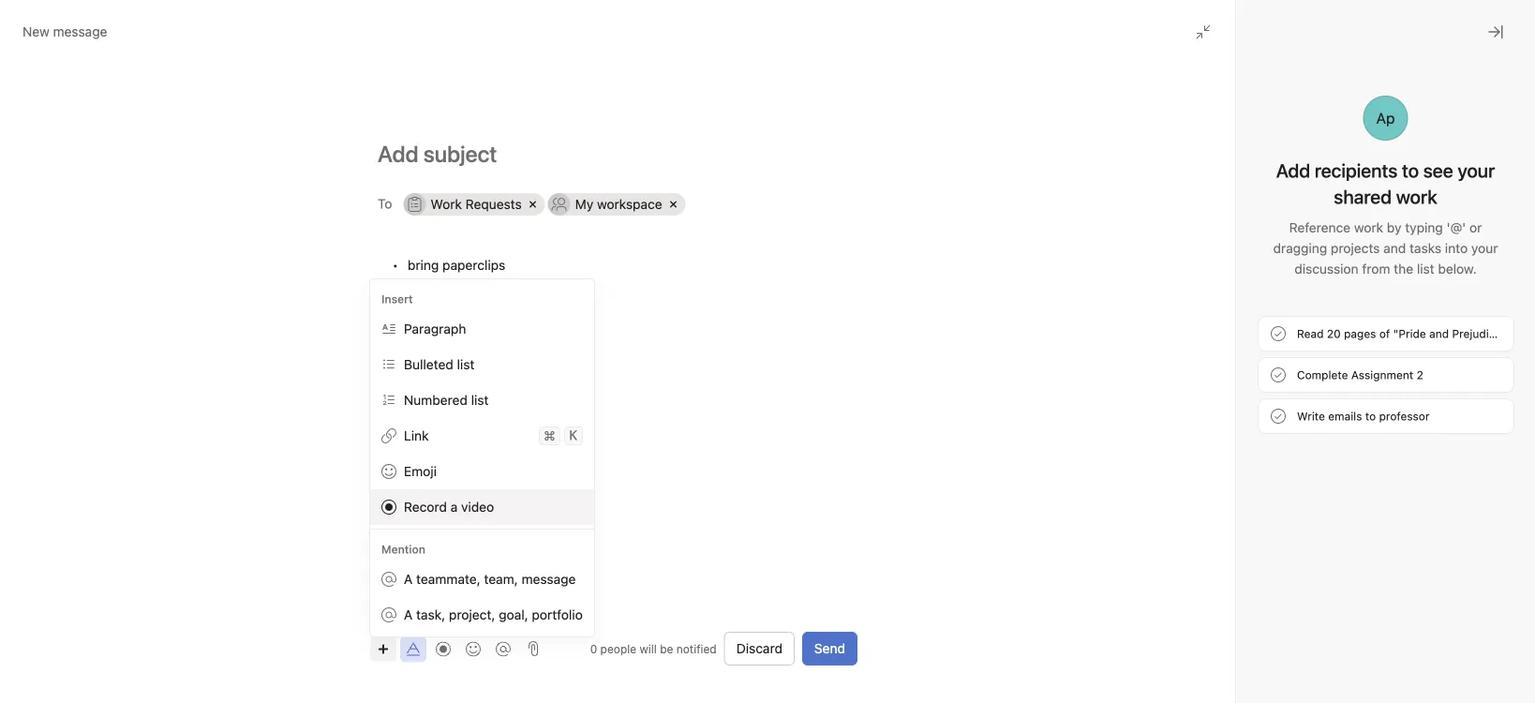 Task type: describe. For each thing, give the bounding box(es) containing it.
bring paperclips send report print report
[[408, 257, 509, 314]]

requests
[[466, 196, 522, 212]]

a
[[451, 499, 458, 515]]

2
[[1417, 368, 1424, 382]]

read 20 pages of "pride and prejudice"
[[1297, 327, 1507, 340]]

pages
[[1344, 327, 1377, 340]]

portfolio
[[532, 607, 583, 622]]

your inside reference work by typing '@' or dragging projects and tasks into your discussion from the list below.
[[1472, 240, 1498, 256]]

mention
[[382, 543, 426, 556]]

0 horizontal spatial add subject text field
[[355, 139, 880, 169]]

bring
[[408, 257, 439, 273]]

to for recipients
[[1402, 159, 1419, 181]]

reference work by typing '@' or dragging projects and tasks into your discussion from the list below.
[[1274, 220, 1498, 277]]

read
[[1297, 327, 1324, 340]]

close image
[[1462, 252, 1477, 267]]

add recipients to see your shared work
[[1277, 159, 1496, 208]]

minimize image
[[1432, 252, 1447, 267]]

reference
[[1290, 220, 1351, 235]]

bulleted
[[404, 357, 454, 372]]

from
[[1363, 261, 1391, 277]]

by
[[1387, 220, 1402, 235]]

my workspace dialog
[[1029, 239, 1498, 703]]

shared work
[[1334, 186, 1438, 208]]

write emails to professor
[[1297, 410, 1430, 423]]

send
[[815, 641, 846, 656]]

your inside the add recipients to see your shared work
[[1458, 159, 1496, 181]]

emoji image
[[466, 642, 481, 657]]

paperclips
[[443, 257, 506, 273]]

into
[[1445, 240, 1468, 256]]

projects
[[1331, 240, 1380, 256]]

workspace for my workspace cell inside the "row"
[[1271, 343, 1336, 358]]

20
[[1327, 327, 1341, 340]]

discussion
[[1295, 261, 1359, 277]]

my for my workspace cell inside the "row"
[[1249, 343, 1268, 358]]

work
[[431, 196, 462, 212]]

record
[[404, 499, 447, 515]]

a for a task, project, goal, portfolio
[[404, 607, 413, 622]]

insert an object image
[[378, 644, 389, 655]]

notified
[[677, 642, 717, 655]]

the
[[1394, 261, 1414, 277]]

list inside reference work by typing '@' or dragging projects and tasks into your discussion from the list below.
[[1417, 261, 1435, 277]]

paragraph
[[404, 321, 466, 337]]

professor
[[1380, 410, 1430, 423]]

tasks
[[1410, 240, 1442, 256]]

my workspace for my workspace cell inside the "row"
[[1249, 343, 1336, 358]]

close image
[[1489, 24, 1504, 39]]

a for a teammate, team, message
[[404, 571, 413, 587]]

video
[[461, 499, 494, 515]]

insert
[[382, 292, 413, 306]]

0
[[590, 642, 597, 655]]

ap
[[1377, 109, 1395, 127]]

team,
[[484, 571, 518, 587]]

complete
[[1297, 368, 1349, 382]]

send
[[408, 278, 437, 293]]

task,
[[416, 607, 445, 622]]

a teammate, team, message
[[404, 571, 576, 587]]

at mention image
[[496, 642, 511, 657]]

a task, project, goal, portfolio
[[404, 607, 583, 622]]

list for bulleted list
[[457, 357, 475, 372]]

work
[[1355, 220, 1384, 235]]

work requests
[[431, 196, 522, 212]]

numbered
[[404, 392, 468, 408]]

row containing work requests
[[404, 193, 854, 220]]

0 vertical spatial report
[[441, 278, 478, 293]]

list for numbered list
[[471, 392, 489, 408]]

record a video menu item
[[370, 489, 594, 525]]

people
[[601, 642, 637, 655]]

'@'
[[1447, 220, 1466, 235]]

formatting image
[[406, 642, 421, 657]]



Task type: locate. For each thing, give the bounding box(es) containing it.
and
[[1384, 240, 1406, 256], [1430, 327, 1449, 340]]

your down or
[[1472, 240, 1498, 256]]

"pride
[[1394, 327, 1427, 340]]

0 vertical spatial list
[[1417, 261, 1435, 277]]

goal,
[[499, 607, 528, 622]]

my workspace row
[[1078, 339, 1472, 367]]

1 horizontal spatial my
[[1249, 343, 1268, 358]]

a
[[404, 571, 413, 587], [404, 607, 413, 622]]

your
[[1458, 159, 1496, 181], [1472, 240, 1498, 256]]

1 vertical spatial workspace
[[1271, 343, 1336, 358]]

my workspace cell
[[548, 193, 686, 216], [1222, 339, 1360, 362]]

my workspace inside "row"
[[1249, 343, 1336, 358]]

0 vertical spatial to
[[1402, 159, 1419, 181]]

report down paperclips
[[441, 278, 478, 293]]

new
[[22, 24, 49, 39]]

1 horizontal spatial message
[[522, 571, 576, 587]]

1 a from the top
[[404, 571, 413, 587]]

report up paragraph
[[439, 299, 476, 314]]

work requests cell
[[404, 193, 545, 216]]

complete assignment 2
[[1297, 368, 1424, 382]]

0 horizontal spatial and
[[1384, 240, 1406, 256]]

1 vertical spatial list
[[457, 357, 475, 372]]

1 vertical spatial add subject text field
[[1029, 296, 1498, 322]]

toolbar
[[370, 635, 520, 662]]

my workspace inside row
[[575, 196, 662, 212]]

Add subject text field
[[355, 139, 880, 169], [1029, 296, 1498, 322]]

my inside row
[[575, 196, 594, 212]]

or
[[1470, 220, 1482, 235]]

report
[[441, 278, 478, 293], [439, 299, 476, 314]]

0 vertical spatial my
[[575, 196, 594, 212]]

of
[[1380, 327, 1391, 340]]

1 vertical spatial and
[[1430, 327, 1449, 340]]

0 horizontal spatial message
[[53, 24, 107, 39]]

workspace for the left my workspace cell
[[597, 196, 662, 212]]

typing
[[1406, 220, 1443, 235]]

1 vertical spatial my
[[1249, 343, 1268, 358]]

message up portfolio
[[522, 571, 576, 587]]

0 vertical spatial workspace
[[597, 196, 662, 212]]

hide sidebar image
[[24, 15, 39, 30]]

message
[[53, 24, 107, 39], [522, 571, 576, 587]]

1 vertical spatial report
[[439, 299, 476, 314]]

0 horizontal spatial my workspace
[[575, 196, 662, 212]]

1 vertical spatial a
[[404, 607, 413, 622]]

add
[[1277, 159, 1311, 181]]

workspace inside "row"
[[1271, 343, 1336, 358]]

to inside the add recipients to see your shared work
[[1402, 159, 1419, 181]]

list right "numbered"
[[471, 392, 489, 408]]

and right "pride
[[1430, 327, 1449, 340]]

⌘
[[544, 428, 556, 443]]

my workspace for the left my workspace cell
[[575, 196, 662, 212]]

0 horizontal spatial my workspace cell
[[548, 193, 686, 216]]

discard
[[737, 641, 783, 656]]

to
[[378, 196, 392, 211]]

1 horizontal spatial my workspace cell
[[1222, 339, 1360, 362]]

2 vertical spatial list
[[471, 392, 489, 408]]

project,
[[449, 607, 495, 622]]

1 horizontal spatial and
[[1430, 327, 1449, 340]]

list
[[1417, 261, 1435, 277], [457, 357, 475, 372], [471, 392, 489, 408]]

1 horizontal spatial to
[[1402, 159, 1419, 181]]

row
[[404, 193, 854, 220]]

0 vertical spatial and
[[1384, 240, 1406, 256]]

0 horizontal spatial to
[[1366, 410, 1376, 423]]

expand popout to full screen image
[[1402, 252, 1417, 267]]

my
[[575, 196, 594, 212], [1249, 343, 1268, 358]]

my for the left my workspace cell
[[575, 196, 594, 212]]

0 vertical spatial message
[[53, 24, 107, 39]]

emails
[[1329, 410, 1363, 423]]

a down mention
[[404, 571, 413, 587]]

your right "see"
[[1458, 159, 1496, 181]]

to for emails
[[1366, 410, 1376, 423]]

and inside reference work by typing '@' or dragging projects and tasks into your discussion from the list below.
[[1384, 240, 1406, 256]]

workspace
[[597, 196, 662, 212], [1271, 343, 1336, 358]]

assignment
[[1352, 368, 1414, 382]]

list down tasks
[[1417, 261, 1435, 277]]

bulleted list
[[404, 357, 475, 372]]

1 horizontal spatial workspace
[[1271, 343, 1336, 358]]

0 vertical spatial my workspace
[[575, 196, 662, 212]]

1 horizontal spatial my workspace
[[1249, 343, 1336, 358]]

to
[[1402, 159, 1419, 181], [1366, 410, 1376, 423]]

record a video
[[404, 499, 494, 515]]

0 vertical spatial your
[[1458, 159, 1496, 181]]

my workspace cell inside "row"
[[1222, 339, 1360, 362]]

will
[[640, 642, 657, 655]]

and down by
[[1384, 240, 1406, 256]]

1 vertical spatial your
[[1472, 240, 1498, 256]]

to right emails
[[1366, 410, 1376, 423]]

prejudice"
[[1453, 327, 1507, 340]]

0 horizontal spatial workspace
[[597, 196, 662, 212]]

0 horizontal spatial my
[[575, 196, 594, 212]]

1 horizontal spatial add subject text field
[[1029, 296, 1498, 322]]

1 vertical spatial to
[[1366, 410, 1376, 423]]

my inside "row"
[[1249, 343, 1268, 358]]

1 vertical spatial message
[[522, 571, 576, 587]]

write
[[1297, 410, 1326, 423]]

dragging
[[1274, 240, 1328, 256]]

see
[[1424, 159, 1454, 181]]

list right bulleted
[[457, 357, 475, 372]]

to left "see"
[[1402, 159, 1419, 181]]

0 vertical spatial add subject text field
[[355, 139, 880, 169]]

0 vertical spatial a
[[404, 571, 413, 587]]

a left task,
[[404, 607, 413, 622]]

print
[[408, 299, 436, 314]]

emoji
[[404, 464, 437, 479]]

minimize image
[[1196, 24, 1211, 39]]

link
[[404, 428, 429, 443]]

1 vertical spatial my workspace
[[1249, 343, 1336, 358]]

0 vertical spatial my workspace cell
[[548, 193, 686, 216]]

record a video image
[[436, 642, 451, 657]]

my workspace
[[575, 196, 662, 212], [1249, 343, 1336, 358]]

be
[[660, 642, 673, 655]]

numbered list
[[404, 392, 489, 408]]

send button
[[802, 632, 858, 666]]

k
[[570, 428, 577, 443]]

below.
[[1438, 261, 1477, 277]]

recipients
[[1315, 159, 1398, 181]]

new message
[[22, 24, 107, 39]]

0 people will be notified
[[590, 642, 717, 655]]

teammate,
[[416, 571, 481, 587]]

discard button
[[724, 632, 795, 666]]

message right new in the top left of the page
[[53, 24, 107, 39]]

1 vertical spatial my workspace cell
[[1222, 339, 1360, 362]]

2 a from the top
[[404, 607, 413, 622]]



Task type: vqa. For each thing, say whether or not it's contained in the screenshot.
"Months" icon
no



